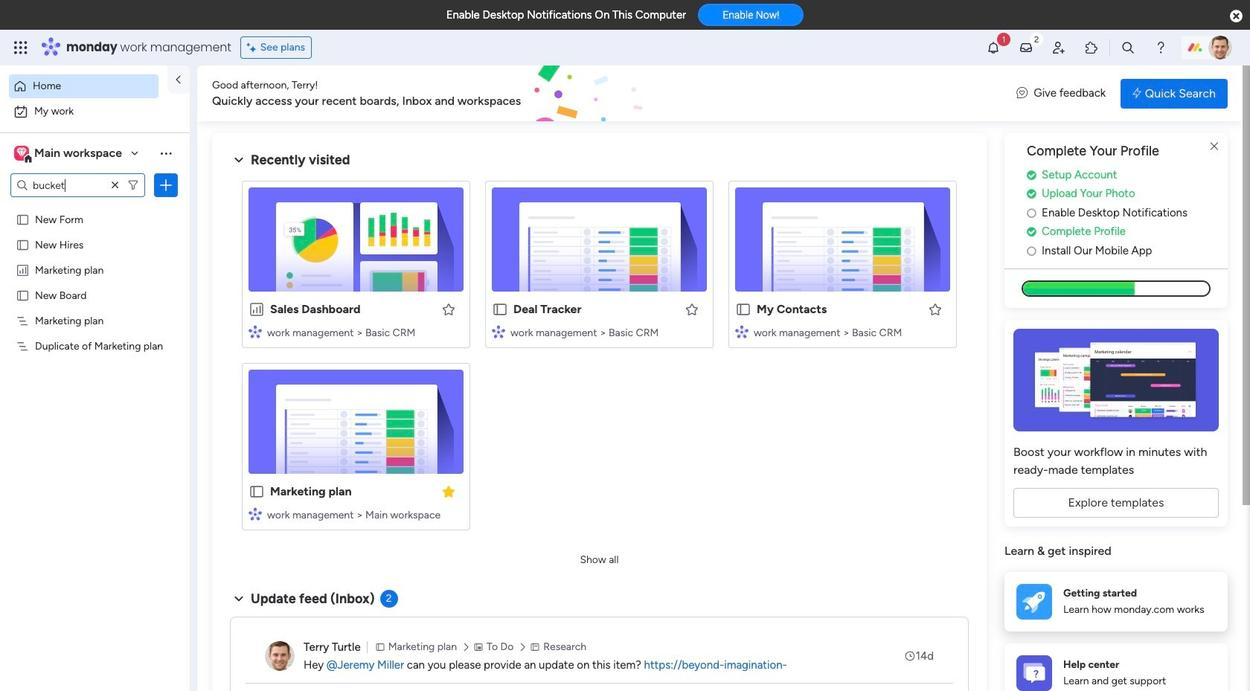 Task type: locate. For each thing, give the bounding box(es) containing it.
option
[[9, 74, 159, 98], [9, 100, 181, 124]]

update feed image
[[1019, 40, 1034, 55]]

0 vertical spatial option
[[9, 74, 159, 98]]

notifications image
[[987, 40, 1001, 55]]

1 vertical spatial public board image
[[249, 484, 265, 500]]

Search in workspace field
[[31, 177, 106, 194]]

invite members image
[[1052, 40, 1067, 55]]

1 add to favorites image from the left
[[442, 302, 456, 317]]

add to favorites image
[[929, 302, 943, 317]]

2 add to favorites image from the left
[[685, 302, 700, 317]]

public board image
[[736, 302, 752, 318]]

2 check circle image from the top
[[1028, 189, 1037, 200]]

2 element
[[380, 590, 398, 608]]

public dashboard image
[[249, 302, 265, 318]]

workspace selection element
[[14, 144, 124, 164]]

circle o image
[[1028, 246, 1037, 257]]

select product image
[[13, 40, 28, 55]]

quick search results list box
[[230, 169, 969, 549]]

1 horizontal spatial public board image
[[492, 302, 509, 318]]

close update feed (inbox) image
[[230, 590, 248, 608]]

monday marketplace image
[[1085, 40, 1100, 55]]

0 vertical spatial check circle image
[[1028, 170, 1037, 181]]

workspace options image
[[159, 146, 173, 161]]

clear search image
[[108, 178, 123, 193]]

options image
[[159, 178, 173, 193]]

getting started element
[[1005, 572, 1229, 632]]

circle o image
[[1028, 208, 1037, 219]]

filters image
[[127, 179, 139, 191]]

1 horizontal spatial add to favorites image
[[685, 302, 700, 317]]

public board image
[[492, 302, 509, 318], [249, 484, 265, 500]]

check circle image
[[1028, 170, 1037, 181], [1028, 189, 1037, 200], [1028, 227, 1037, 238]]

2 image
[[1031, 31, 1044, 47]]

1 vertical spatial check circle image
[[1028, 189, 1037, 200]]

0 horizontal spatial add to favorites image
[[442, 302, 456, 317]]

2 vertical spatial check circle image
[[1028, 227, 1037, 238]]

see plans image
[[247, 39, 260, 56]]

v2 bolt switch image
[[1133, 85, 1142, 102]]

add to favorites image
[[442, 302, 456, 317], [685, 302, 700, 317]]

terry turtle image
[[1209, 36, 1233, 60]]

help image
[[1154, 40, 1169, 55]]

1 vertical spatial option
[[9, 100, 181, 124]]

workspace image
[[14, 145, 29, 162], [16, 145, 27, 162]]

templates image image
[[1019, 329, 1215, 432]]



Task type: vqa. For each thing, say whether or not it's contained in the screenshot.
Workspace icon
yes



Task type: describe. For each thing, give the bounding box(es) containing it.
add to favorites image for the top public board icon
[[685, 302, 700, 317]]

0 vertical spatial public board image
[[492, 302, 509, 318]]

close recently visited image
[[230, 151, 248, 169]]

0 horizontal spatial public board image
[[249, 484, 265, 500]]

help center element
[[1005, 644, 1229, 692]]

terry turtle image
[[265, 642, 295, 672]]

1 workspace image from the left
[[14, 145, 29, 162]]

2 option from the top
[[9, 100, 181, 124]]

search everything image
[[1121, 40, 1136, 55]]

3 check circle image from the top
[[1028, 227, 1037, 238]]

remove from favorites image
[[442, 484, 456, 499]]

2 workspace image from the left
[[16, 145, 27, 162]]

dapulse close image
[[1231, 9, 1243, 24]]

v2 user feedback image
[[1017, 85, 1028, 102]]

1 option from the top
[[9, 74, 159, 98]]

add to favorites image for public dashboard icon
[[442, 302, 456, 317]]

dapulse x slim image
[[1206, 138, 1224, 156]]

1 check circle image from the top
[[1028, 170, 1037, 181]]

1 image
[[998, 31, 1011, 47]]



